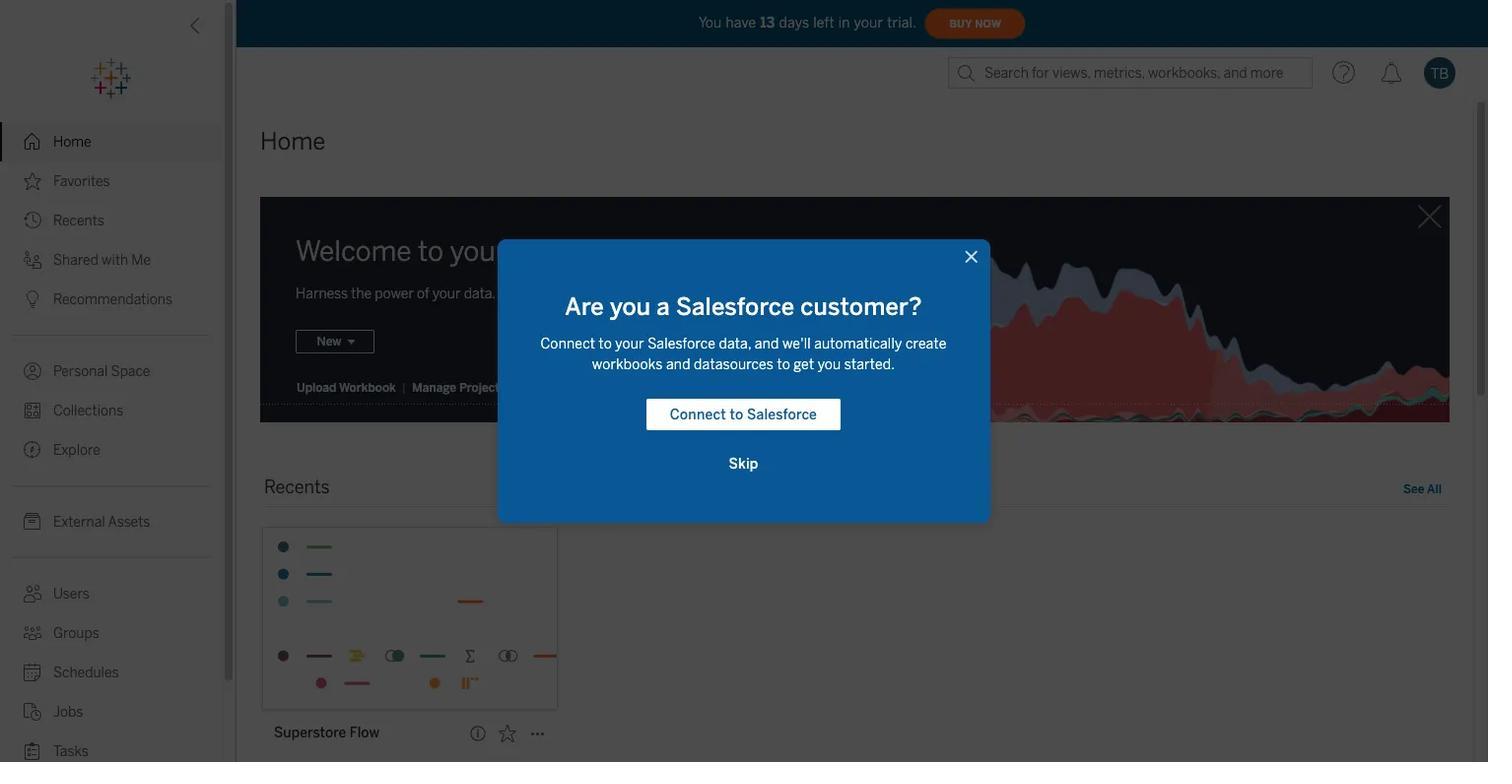 Task type: vqa. For each thing, say whether or not it's contained in the screenshot.
topmost you
yes



Task type: describe. For each thing, give the bounding box(es) containing it.
workbooks
[[593, 357, 663, 374]]

by text only_f5he34f image for schedules
[[24, 664, 41, 682]]

buy now
[[949, 17, 1002, 30]]

by text only_f5he34f image for explore
[[24, 442, 41, 459]]

shared with me link
[[0, 241, 221, 280]]

2 of from the left
[[636, 286, 648, 303]]

users link
[[0, 575, 221, 614]]

your left data.
[[433, 286, 461, 303]]

all
[[1427, 483, 1442, 497]]

shared
[[53, 252, 99, 269]]

superstore flow
[[274, 726, 380, 743]]

users
[[53, 586, 90, 603]]

upload
[[297, 382, 337, 396]]

have
[[726, 14, 756, 31]]

to for connect to salesforce
[[730, 407, 744, 424]]

download tableau desktop | download tableau prep builder
[[617, 382, 959, 396]]

favorites
[[53, 173, 110, 190]]

your right in
[[854, 14, 883, 31]]

personal
[[53, 364, 108, 380]]

customer?
[[801, 293, 923, 321]]

space
[[111, 364, 150, 380]]

connect to salesforce link
[[647, 399, 841, 431]]

1 horizontal spatial tableau
[[675, 382, 719, 396]]

by text only_f5he34f image for tasks
[[24, 743, 41, 761]]

1 horizontal spatial and
[[755, 336, 780, 353]]

recents link
[[0, 201, 221, 241]]

to for welcome to your tableau site
[[418, 236, 444, 268]]

desktop
[[722, 382, 769, 396]]

by text only_f5he34f image for jobs
[[24, 704, 41, 722]]

buy now button
[[925, 8, 1026, 39]]

your left 'people.'
[[651, 286, 679, 303]]

1 of from the left
[[417, 286, 429, 303]]

schedules
[[53, 665, 119, 682]]

collections
[[53, 403, 124, 420]]

left
[[813, 14, 835, 31]]

download tableau desktop link
[[616, 381, 770, 397]]

explore link
[[0, 431, 221, 470]]

your up data.
[[450, 236, 506, 268]]

1 the from the left
[[351, 286, 372, 303]]

welcome
[[296, 236, 412, 268]]

skip link
[[537, 454, 951, 475]]

harness the power of your data. unleash the potential of your people.
[[296, 286, 729, 303]]

external assets link
[[0, 503, 221, 542]]

schedules link
[[0, 653, 221, 693]]

by text only_f5he34f image for favorites
[[24, 172, 41, 190]]

upload workbook | manage projects |
[[297, 382, 516, 396]]

in
[[839, 14, 850, 31]]

tasks
[[53, 744, 89, 761]]

1 horizontal spatial home
[[260, 127, 326, 156]]

0 horizontal spatial tableau
[[512, 236, 609, 268]]

potential
[[577, 286, 632, 303]]

skip
[[729, 456, 759, 473]]

workbook
[[339, 382, 396, 396]]

unleash
[[499, 286, 550, 303]]

recommendations
[[53, 292, 173, 309]]

assets
[[108, 515, 150, 531]]

shared with me
[[53, 252, 151, 269]]

recommendations link
[[0, 280, 221, 319]]

by text only_f5he34f image for recommendations
[[24, 291, 41, 309]]

a
[[657, 293, 671, 321]]

see
[[1404, 483, 1425, 497]]

external assets
[[53, 515, 150, 531]]

power
[[375, 286, 414, 303]]

prep
[[889, 382, 915, 396]]

navigation panel element
[[0, 59, 221, 763]]

days
[[779, 14, 810, 31]]

1 | from the left
[[402, 382, 406, 396]]

2 | from the left
[[512, 382, 516, 396]]

create
[[906, 336, 947, 353]]

explore
[[53, 443, 100, 459]]

0 horizontal spatial and
[[667, 357, 691, 374]]

buy
[[949, 17, 972, 30]]

home inside main navigation. press the up and down arrow keys to access links. element
[[53, 134, 91, 151]]

with
[[102, 252, 128, 269]]



Task type: locate. For each thing, give the bounding box(es) containing it.
0 vertical spatial connect
[[541, 336, 596, 353]]

download tableau prep builder link
[[784, 381, 960, 397]]

5 by text only_f5he34f image from the top
[[24, 442, 41, 459]]

tableau down "datasources"
[[675, 382, 719, 396]]

by text only_f5he34f image inside schedules link
[[24, 664, 41, 682]]

by text only_f5he34f image for recents
[[24, 212, 41, 230]]

you
[[611, 293, 651, 321], [818, 357, 842, 374]]

connect to salesforce
[[671, 407, 818, 424]]

connect down are
[[541, 336, 596, 353]]

we'll
[[783, 336, 811, 353]]

you inside connect to your salesforce data, and we'll automatically create workbooks and datasources to get you started.
[[818, 357, 842, 374]]

external
[[53, 515, 105, 531]]

tableau down started.
[[843, 382, 886, 396]]

7 by text only_f5he34f image from the top
[[24, 585, 41, 603]]

you
[[699, 14, 722, 31]]

2 download from the left
[[785, 382, 840, 396]]

2 horizontal spatial |
[[775, 382, 779, 396]]

4 by text only_f5he34f image from the top
[[24, 402, 41, 420]]

automatically
[[815, 336, 903, 353]]

get
[[794, 357, 815, 374]]

2 vertical spatial salesforce
[[748, 407, 818, 424]]

by text only_f5he34f image for external assets
[[24, 514, 41, 531]]

salesforce inside connect to your salesforce data, and we'll automatically create workbooks and datasources to get you started.
[[648, 336, 716, 353]]

3 by text only_f5he34f image from the top
[[24, 212, 41, 230]]

connect inside connect to your salesforce data, and we'll automatically create workbooks and datasources to get you started.
[[541, 336, 596, 353]]

see all link
[[1404, 481, 1442, 502]]

to right welcome
[[418, 236, 444, 268]]

groups link
[[0, 614, 221, 653]]

0 horizontal spatial |
[[402, 382, 406, 396]]

new button
[[296, 331, 375, 354]]

by text only_f5he34f image left external
[[24, 514, 41, 531]]

me
[[131, 252, 151, 269]]

1 vertical spatial and
[[667, 357, 691, 374]]

are
[[566, 293, 605, 321]]

by text only_f5he34f image inside shared with me link
[[24, 251, 41, 269]]

0 horizontal spatial recents
[[53, 213, 104, 230]]

the right unleash
[[553, 286, 573, 303]]

0 horizontal spatial you
[[611, 293, 651, 321]]

0 vertical spatial you
[[611, 293, 651, 321]]

| left "manage"
[[402, 382, 406, 396]]

by text only_f5he34f image inside home link
[[24, 133, 41, 151]]

by text only_f5he34f image inside favorites link
[[24, 172, 41, 190]]

you have 13 days left in your trial.
[[699, 14, 917, 31]]

by text only_f5he34f image left schedules
[[24, 664, 41, 682]]

by text only_f5he34f image left personal
[[24, 363, 41, 380]]

1 horizontal spatial download
[[785, 382, 840, 396]]

1 vertical spatial recents
[[264, 477, 330, 499]]

1 vertical spatial salesforce
[[648, 336, 716, 353]]

by text only_f5he34f image left collections
[[24, 402, 41, 420]]

jobs
[[53, 705, 83, 722]]

your up workbooks
[[616, 336, 645, 353]]

by text only_f5he34f image left the 'recommendations'
[[24, 291, 41, 309]]

salesforce inside "link"
[[748, 407, 818, 424]]

download down get
[[785, 382, 840, 396]]

by text only_f5he34f image inside personal space link
[[24, 363, 41, 380]]

home
[[260, 127, 326, 156], [53, 134, 91, 151]]

salesforce for a
[[677, 293, 795, 321]]

to inside "link"
[[730, 407, 744, 424]]

datasources
[[694, 357, 774, 374]]

by text only_f5he34f image
[[24, 133, 41, 151], [24, 172, 41, 190], [24, 212, 41, 230], [24, 625, 41, 643], [24, 664, 41, 682]]

by text only_f5he34f image inside collections link
[[24, 402, 41, 420]]

0 horizontal spatial home
[[53, 134, 91, 151]]

flow
[[350, 726, 380, 743]]

and up download tableau desktop link
[[667, 357, 691, 374]]

to
[[418, 236, 444, 268], [599, 336, 613, 353], [778, 357, 791, 374], [730, 407, 744, 424]]

you right get
[[818, 357, 842, 374]]

people.
[[682, 286, 729, 303]]

jobs link
[[0, 693, 221, 732]]

harness
[[296, 286, 348, 303]]

salesforce down download tableau desktop | download tableau prep builder
[[748, 407, 818, 424]]

by text only_f5he34f image
[[24, 251, 41, 269], [24, 291, 41, 309], [24, 363, 41, 380], [24, 402, 41, 420], [24, 442, 41, 459], [24, 514, 41, 531], [24, 585, 41, 603], [24, 704, 41, 722], [24, 743, 41, 761]]

personal space link
[[0, 352, 221, 391]]

2 by text only_f5he34f image from the top
[[24, 291, 41, 309]]

of
[[417, 286, 429, 303], [636, 286, 648, 303]]

favorites link
[[0, 162, 221, 201]]

1 horizontal spatial the
[[553, 286, 573, 303]]

recents
[[53, 213, 104, 230], [264, 477, 330, 499]]

1 by text only_f5he34f image from the top
[[24, 251, 41, 269]]

by text only_f5he34f image inside recents link
[[24, 212, 41, 230]]

by text only_f5he34f image up favorites link
[[24, 133, 41, 151]]

the
[[351, 286, 372, 303], [553, 286, 573, 303]]

to for connect to your salesforce data, and we'll automatically create workbooks and datasources to get you started.
[[599, 336, 613, 353]]

connect inside "link"
[[671, 407, 727, 424]]

connect down download tableau desktop link
[[671, 407, 727, 424]]

data.
[[464, 286, 496, 303]]

1 horizontal spatial connect
[[671, 407, 727, 424]]

recents inside main navigation. press the up and down arrow keys to access links. element
[[53, 213, 104, 230]]

4 by text only_f5he34f image from the top
[[24, 625, 41, 643]]

site
[[616, 236, 661, 268]]

your
[[854, 14, 883, 31], [450, 236, 506, 268], [433, 286, 461, 303], [651, 286, 679, 303], [616, 336, 645, 353]]

your inside connect to your salesforce data, and we'll automatically create workbooks and datasources to get you started.
[[616, 336, 645, 353]]

by text only_f5he34f image for collections
[[24, 402, 41, 420]]

1 horizontal spatial |
[[512, 382, 516, 396]]

1 vertical spatial connect
[[671, 407, 727, 424]]

manage
[[412, 382, 456, 396]]

and left we'll
[[755, 336, 780, 353]]

by text only_f5he34f image left shared
[[24, 251, 41, 269]]

home link
[[0, 122, 221, 162]]

0 horizontal spatial the
[[351, 286, 372, 303]]

tasks link
[[0, 732, 221, 763]]

of right power
[[417, 286, 429, 303]]

welcome to your tableau site
[[296, 236, 661, 268]]

2 by text only_f5he34f image from the top
[[24, 172, 41, 190]]

download
[[617, 382, 673, 396], [785, 382, 840, 396]]

projects
[[459, 382, 506, 396]]

9 by text only_f5he34f image from the top
[[24, 743, 41, 761]]

by text only_f5he34f image left the users
[[24, 585, 41, 603]]

tableau
[[512, 236, 609, 268], [675, 382, 719, 396], [843, 382, 886, 396]]

connect
[[541, 336, 596, 353], [671, 407, 727, 424]]

by text only_f5he34f image for groups
[[24, 625, 41, 643]]

8 by text only_f5he34f image from the top
[[24, 704, 41, 722]]

3 by text only_f5he34f image from the top
[[24, 363, 41, 380]]

manage projects link
[[411, 381, 507, 397]]

by text only_f5he34f image for personal space
[[24, 363, 41, 380]]

by text only_f5he34f image inside 'external assets' link
[[24, 514, 41, 531]]

0 horizontal spatial download
[[617, 382, 673, 396]]

main navigation. press the up and down arrow keys to access links. element
[[0, 122, 221, 763]]

by text only_f5he34f image inside explore link
[[24, 442, 41, 459]]

personal space
[[53, 364, 150, 380]]

connect for connect to your salesforce data, and we'll automatically create workbooks and datasources to get you started.
[[541, 336, 596, 353]]

you left a
[[611, 293, 651, 321]]

by text only_f5he34f image for shared with me
[[24, 251, 41, 269]]

|
[[402, 382, 406, 396], [512, 382, 516, 396], [775, 382, 779, 396]]

3 | from the left
[[775, 382, 779, 396]]

by text only_f5he34f image inside tasks link
[[24, 743, 41, 761]]

by text only_f5he34f image left tasks
[[24, 743, 41, 761]]

1 horizontal spatial you
[[818, 357, 842, 374]]

to down desktop
[[730, 407, 744, 424]]

0 horizontal spatial connect
[[541, 336, 596, 353]]

0 horizontal spatial of
[[417, 286, 429, 303]]

are you a salesforce customer?
[[566, 293, 923, 321]]

1 horizontal spatial of
[[636, 286, 648, 303]]

trial.
[[887, 14, 917, 31]]

see all
[[1404, 483, 1442, 497]]

6 by text only_f5he34f image from the top
[[24, 514, 41, 531]]

| right projects
[[512, 382, 516, 396]]

by text only_f5he34f image for home
[[24, 133, 41, 151]]

by text only_f5he34f image for users
[[24, 585, 41, 603]]

1 horizontal spatial recents
[[264, 477, 330, 499]]

salesforce down a
[[648, 336, 716, 353]]

by text only_f5he34f image inside groups link
[[24, 625, 41, 643]]

salesforce
[[677, 293, 795, 321], [648, 336, 716, 353], [748, 407, 818, 424]]

0 vertical spatial salesforce
[[677, 293, 795, 321]]

upload workbook button
[[296, 381, 397, 397]]

salesforce up data,
[[677, 293, 795, 321]]

salesforce for your
[[648, 336, 716, 353]]

the left power
[[351, 286, 372, 303]]

groups
[[53, 626, 99, 643]]

by text only_f5he34f image left favorites on the top of the page
[[24, 172, 41, 190]]

new
[[317, 336, 342, 349]]

2 horizontal spatial tableau
[[843, 382, 886, 396]]

0 vertical spatial and
[[755, 336, 780, 353]]

now
[[975, 17, 1002, 30]]

by text only_f5he34f image up shared with me link
[[24, 212, 41, 230]]

tableau up unleash
[[512, 236, 609, 268]]

1 by text only_f5he34f image from the top
[[24, 133, 41, 151]]

download down workbooks
[[617, 382, 673, 396]]

5 by text only_f5he34f image from the top
[[24, 664, 41, 682]]

by text only_f5he34f image inside jobs link
[[24, 704, 41, 722]]

connect for connect to salesforce
[[671, 407, 727, 424]]

data,
[[719, 336, 752, 353]]

13
[[760, 14, 775, 31]]

to up workbooks
[[599, 336, 613, 353]]

to left get
[[778, 357, 791, 374]]

1 download from the left
[[617, 382, 673, 396]]

0 vertical spatial recents
[[53, 213, 104, 230]]

by text only_f5he34f image left groups
[[24, 625, 41, 643]]

started.
[[845, 357, 896, 374]]

connect to your salesforce data, and we'll automatically create workbooks and datasources to get you started.
[[541, 336, 947, 374]]

2 the from the left
[[553, 286, 573, 303]]

by text only_f5he34f image left explore in the bottom of the page
[[24, 442, 41, 459]]

collections link
[[0, 391, 221, 431]]

builder
[[918, 382, 959, 396]]

by text only_f5he34f image inside users link
[[24, 585, 41, 603]]

by text only_f5he34f image inside recommendations link
[[24, 291, 41, 309]]

1 vertical spatial you
[[818, 357, 842, 374]]

| right desktop
[[775, 382, 779, 396]]

of left a
[[636, 286, 648, 303]]

by text only_f5he34f image left "jobs"
[[24, 704, 41, 722]]

superstore
[[274, 726, 346, 743]]



